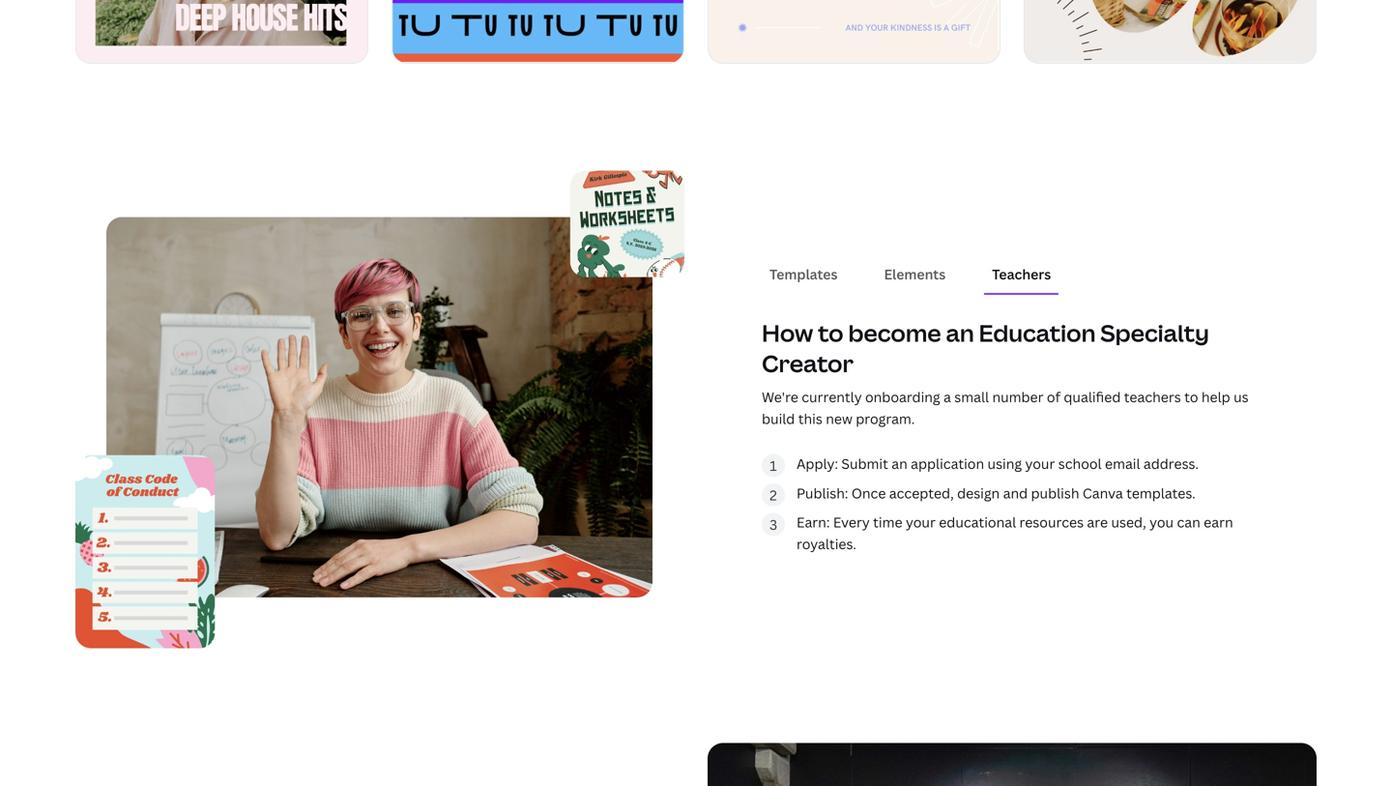 Task type: vqa. For each thing, say whether or not it's contained in the screenshot.
right your
yes



Task type: describe. For each thing, give the bounding box(es) containing it.
qualified
[[1064, 388, 1121, 406]]

0 vertical spatial your
[[1026, 454, 1056, 473]]

apply:
[[797, 454, 839, 473]]

build
[[762, 409, 795, 428]]

earn
[[1204, 513, 1234, 532]]

us
[[1234, 388, 1249, 406]]

royalties.
[[797, 535, 857, 553]]

of
[[1047, 388, 1061, 406]]

design
[[958, 484, 1000, 502]]

templates
[[770, 265, 838, 284]]

are
[[1088, 513, 1109, 532]]

address.
[[1144, 454, 1199, 473]]

time
[[874, 513, 903, 532]]

we're
[[762, 388, 799, 406]]

resources
[[1020, 513, 1084, 532]]

elements button
[[877, 256, 954, 293]]

program.
[[856, 409, 915, 428]]

specialty
[[1101, 317, 1210, 349]]

currently
[[802, 388, 862, 406]]

teachers
[[1125, 388, 1182, 406]]

educational
[[939, 513, 1017, 532]]

can
[[1178, 513, 1201, 532]]

a
[[944, 388, 952, 406]]

earn:
[[797, 513, 830, 532]]

help
[[1202, 388, 1231, 406]]

teachers
[[993, 265, 1052, 284]]

school
[[1059, 454, 1102, 473]]

how
[[762, 317, 814, 349]]

email
[[1106, 454, 1141, 473]]

0 vertical spatial to
[[818, 317, 844, 349]]

publish: once accepted, design and publish canva templates.
[[797, 484, 1196, 502]]



Task type: locate. For each thing, give the bounding box(es) containing it.
0 horizontal spatial your
[[906, 513, 936, 532]]

an right "submit"
[[892, 454, 908, 473]]

to
[[818, 317, 844, 349], [1185, 388, 1199, 406]]

small
[[955, 388, 990, 406]]

education
[[979, 317, 1096, 349]]

new
[[826, 409, 853, 428]]

this
[[799, 409, 823, 428]]

1 vertical spatial to
[[1185, 388, 1199, 406]]

number
[[993, 388, 1044, 406]]

you
[[1150, 513, 1174, 532]]

templates button
[[762, 256, 846, 293]]

your down accepted,
[[906, 513, 936, 532]]

templates.
[[1127, 484, 1196, 502]]

become
[[849, 317, 942, 349]]

an up small
[[946, 317, 975, 349]]

0 vertical spatial an
[[946, 317, 975, 349]]

your up "publish"
[[1026, 454, 1056, 473]]

1 vertical spatial your
[[906, 513, 936, 532]]

your
[[1026, 454, 1056, 473], [906, 513, 936, 532]]

to right how
[[818, 317, 844, 349]]

and
[[1004, 484, 1028, 502]]

publish
[[1032, 484, 1080, 502]]

1 horizontal spatial your
[[1026, 454, 1056, 473]]

an inside how to become an education specialty creator we're currently onboarding a small number of qualified teachers to help us build this new program.
[[946, 317, 975, 349]]

0 horizontal spatial to
[[818, 317, 844, 349]]

to left help
[[1185, 388, 1199, 406]]

using
[[988, 454, 1022, 473]]

apply: submit an application using your school email address.
[[797, 454, 1199, 473]]

your inside earn: every time your educational resources are used, you can earn royalties.
[[906, 513, 936, 532]]

canva
[[1083, 484, 1124, 502]]

application
[[911, 454, 985, 473]]

once
[[852, 484, 886, 502]]

every
[[834, 513, 870, 532]]

accepted,
[[890, 484, 954, 502]]

1 horizontal spatial an
[[946, 317, 975, 349]]

earn: every time your educational resources are used, you can earn royalties.
[[797, 513, 1234, 553]]

used,
[[1112, 513, 1147, 532]]

creator
[[762, 347, 854, 379]]

onboarding
[[866, 388, 941, 406]]

elements
[[885, 265, 946, 284]]

submit
[[842, 454, 889, 473]]

0 horizontal spatial an
[[892, 454, 908, 473]]

how to become an education specialty creator we're currently onboarding a small number of qualified teachers to help us build this new program.
[[762, 317, 1249, 428]]

an
[[946, 317, 975, 349], [892, 454, 908, 473]]

1 vertical spatial an
[[892, 454, 908, 473]]

1 horizontal spatial to
[[1185, 388, 1199, 406]]

publish:
[[797, 484, 849, 502]]

teachers button
[[985, 256, 1059, 293]]



